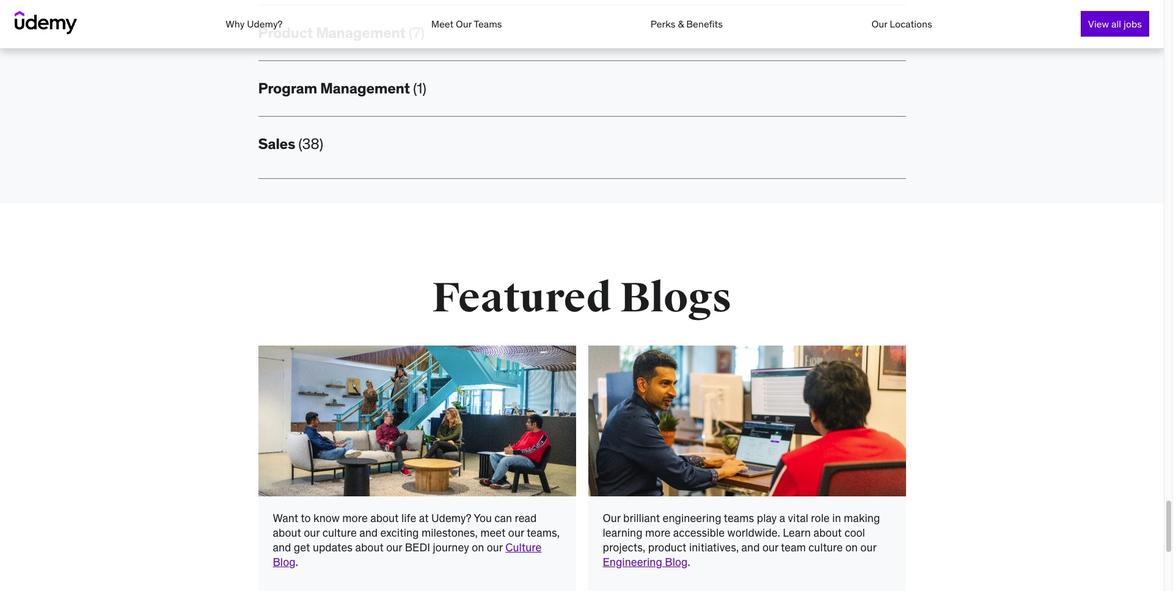 Task type: describe. For each thing, give the bounding box(es) containing it.
team
[[781, 541, 806, 555]]

learn
[[783, 526, 811, 540]]

accessible
[[674, 526, 725, 540]]

a
[[780, 512, 786, 526]]

sales (38)
[[258, 135, 323, 154]]

more inside want to know more about life at udemy? you can read about our culture and exciting milestones, meet our teams, and get updates about our bedi journey on our
[[343, 512, 368, 526]]

udemy? inside want to know more about life at udemy? you can read about our culture and exciting milestones, meet our teams, and get updates about our bedi journey on our
[[432, 512, 472, 526]]

worldwide.
[[728, 526, 781, 540]]

our down exciting
[[387, 541, 402, 555]]

locations
[[890, 18, 933, 30]]

get
[[294, 541, 310, 555]]

journey
[[433, 541, 469, 555]]

our locations
[[872, 18, 933, 30]]

perks & benefits
[[651, 18, 723, 30]]

why udemy?
[[226, 18, 283, 30]]

1 horizontal spatial and
[[360, 526, 378, 540]]

product
[[648, 541, 687, 555]]

featured blogs
[[432, 273, 732, 324]]

meet our teams
[[431, 18, 502, 30]]

play
[[757, 512, 777, 526]]

program management (1)
[[258, 79, 427, 98]]

on inside our brilliant engineering teams play a vital role in making learning more accessible worldwide. learn about cool projects, product initiatives, and our team culture on our engineering blog .
[[846, 541, 858, 555]]

updates
[[313, 541, 353, 555]]

and for journey
[[273, 541, 291, 555]]

our down cool
[[861, 541, 877, 555]]

management for program
[[320, 79, 410, 98]]

culture inside our brilliant engineering teams play a vital role in making learning more accessible worldwide. learn about cool projects, product initiatives, and our team culture on our engineering blog .
[[809, 541, 843, 555]]

want to know more about life at udemy? you can read about our culture and exciting milestones, meet our teams, and get updates about our bedi journey on our
[[273, 512, 560, 555]]

learning
[[603, 526, 643, 540]]

read
[[515, 512, 537, 526]]

culture blog link
[[273, 541, 542, 570]]

our for our locations
[[872, 18, 888, 30]]

blog inside the culture blog
[[273, 556, 296, 570]]

at
[[419, 512, 429, 526]]

can
[[495, 512, 512, 526]]

1 . from the left
[[296, 556, 298, 570]]

cool
[[845, 526, 866, 540]]

product
[[258, 23, 313, 42]]

0 horizontal spatial our
[[456, 18, 472, 30]]

about inside our brilliant engineering teams play a vital role in making learning more accessible worldwide. learn about cool projects, product initiatives, and our team culture on our engineering blog .
[[814, 526, 842, 540]]

teams
[[724, 512, 755, 526]]

culture inside want to know more about life at udemy? you can read about our culture and exciting milestones, meet our teams, and get updates about our bedi journey on our
[[323, 526, 357, 540]]

milestones,
[[422, 526, 478, 540]]

projects,
[[603, 541, 646, 555]]

bedi
[[405, 541, 430, 555]]

(1)
[[413, 79, 427, 98]]



Task type: locate. For each thing, give the bounding box(es) containing it.
our locations link
[[872, 18, 933, 30]]

engineering
[[663, 512, 722, 526]]

1 horizontal spatial culture
[[809, 541, 843, 555]]

0 vertical spatial management
[[316, 23, 406, 42]]

about down role
[[814, 526, 842, 540]]

benefits
[[687, 18, 723, 30]]

blog
[[273, 556, 296, 570], [665, 556, 688, 570]]

1 on from the left
[[472, 541, 484, 555]]

on down the meet
[[472, 541, 484, 555]]

perks
[[651, 18, 676, 30]]

about up exciting
[[371, 512, 399, 526]]

and inside our brilliant engineering teams play a vital role in making learning more accessible worldwide. learn about cool projects, product initiatives, and our team culture on our engineering blog .
[[742, 541, 760, 555]]

2 horizontal spatial our
[[872, 18, 888, 30]]

culture up updates
[[323, 526, 357, 540]]

1 horizontal spatial on
[[846, 541, 858, 555]]

udemy?
[[247, 18, 283, 30], [432, 512, 472, 526]]

engineering
[[603, 556, 663, 570]]

1 vertical spatial udemy?
[[432, 512, 472, 526]]

and left exciting
[[360, 526, 378, 540]]

why
[[226, 18, 245, 30]]

0 vertical spatial more
[[343, 512, 368, 526]]

0 horizontal spatial and
[[273, 541, 291, 555]]

.
[[296, 556, 298, 570], [688, 556, 691, 570]]

. down initiatives,
[[688, 556, 691, 570]]

product management (7)
[[258, 23, 425, 42]]

vital
[[788, 512, 809, 526]]

2 horizontal spatial and
[[742, 541, 760, 555]]

management for product
[[316, 23, 406, 42]]

brilliant
[[624, 512, 660, 526]]

role
[[811, 512, 830, 526]]

0 horizontal spatial culture
[[323, 526, 357, 540]]

2 . from the left
[[688, 556, 691, 570]]

(38)
[[298, 135, 323, 154]]

0 horizontal spatial blog
[[273, 556, 296, 570]]

udemy? up milestones,
[[432, 512, 472, 526]]

more right "know"
[[343, 512, 368, 526]]

1 vertical spatial management
[[320, 79, 410, 98]]

featured
[[432, 273, 612, 324]]

udemy? right why
[[247, 18, 283, 30]]

blog down get
[[273, 556, 296, 570]]

view all jobs link
[[1082, 11, 1150, 37]]

and left get
[[273, 541, 291, 555]]

1 vertical spatial more
[[646, 526, 671, 540]]

blog inside our brilliant engineering teams play a vital role in making learning more accessible worldwide. learn about cool projects, product initiatives, and our team culture on our engineering blog .
[[665, 556, 688, 570]]

know
[[314, 512, 340, 526]]

our
[[304, 526, 320, 540], [509, 526, 525, 540], [387, 541, 402, 555], [487, 541, 503, 555], [763, 541, 779, 555], [861, 541, 877, 555]]

you
[[474, 512, 492, 526]]

our right meet
[[456, 18, 472, 30]]

blogs
[[620, 273, 732, 324]]

in
[[833, 512, 842, 526]]

view
[[1089, 18, 1110, 30]]

our brilliant engineering teams play a vital role in making learning more accessible worldwide. learn about cool projects, product initiatives, and our team culture on our engineering blog .
[[603, 512, 881, 570]]

our up learning
[[603, 512, 621, 526]]

our up culture
[[509, 526, 525, 540]]

more inside our brilliant engineering teams play a vital role in making learning more accessible worldwide. learn about cool projects, product initiatives, and our team culture on our engineering blog .
[[646, 526, 671, 540]]

more up 'product'
[[646, 526, 671, 540]]

our down worldwide.
[[763, 541, 779, 555]]

life
[[402, 512, 417, 526]]

all
[[1112, 18, 1122, 30]]

our for our brilliant engineering teams play a vital role in making learning more accessible worldwide. learn about cool projects, product initiatives, and our team culture on our engineering blog .
[[603, 512, 621, 526]]

on down cool
[[846, 541, 858, 555]]

want
[[273, 512, 298, 526]]

about
[[371, 512, 399, 526], [273, 526, 301, 540], [814, 526, 842, 540], [355, 541, 384, 555]]

0 horizontal spatial more
[[343, 512, 368, 526]]

teams
[[474, 18, 502, 30]]

1 horizontal spatial .
[[688, 556, 691, 570]]

2 blog from the left
[[665, 556, 688, 570]]

sales
[[258, 135, 295, 154]]

udemy image
[[15, 11, 77, 34]]

0 vertical spatial udemy?
[[247, 18, 283, 30]]

1 horizontal spatial more
[[646, 526, 671, 540]]

culture down role
[[809, 541, 843, 555]]

0 horizontal spatial udemy?
[[247, 18, 283, 30]]

meet
[[481, 526, 506, 540]]

our down the meet
[[487, 541, 503, 555]]

our
[[456, 18, 472, 30], [872, 18, 888, 30], [603, 512, 621, 526]]

0 horizontal spatial .
[[296, 556, 298, 570]]

1 vertical spatial culture
[[809, 541, 843, 555]]

culture
[[323, 526, 357, 540], [809, 541, 843, 555]]

. inside our brilliant engineering teams play a vital role in making learning more accessible worldwide. learn about cool projects, product initiatives, and our team culture on our engineering blog .
[[688, 556, 691, 570]]

management left (1)
[[320, 79, 410, 98]]

&
[[678, 18, 684, 30]]

(7)
[[409, 23, 425, 42]]

2 on from the left
[[846, 541, 858, 555]]

0 vertical spatial culture
[[323, 526, 357, 540]]

culture
[[506, 541, 542, 555]]

our down to
[[304, 526, 320, 540]]

1 horizontal spatial blog
[[665, 556, 688, 570]]

our inside our brilliant engineering teams play a vital role in making learning more accessible worldwide. learn about cool projects, product initiatives, and our team culture on our engineering blog .
[[603, 512, 621, 526]]

. down get
[[296, 556, 298, 570]]

1 horizontal spatial our
[[603, 512, 621, 526]]

program
[[258, 79, 317, 98]]

meet
[[431, 18, 454, 30]]

why udemy? link
[[226, 18, 283, 30]]

on inside want to know more about life at udemy? you can read about our culture and exciting milestones, meet our teams, and get updates about our bedi journey on our
[[472, 541, 484, 555]]

0 horizontal spatial on
[[472, 541, 484, 555]]

management
[[316, 23, 406, 42], [320, 79, 410, 98]]

1 horizontal spatial udemy?
[[432, 512, 472, 526]]

and
[[360, 526, 378, 540], [273, 541, 291, 555], [742, 541, 760, 555]]

blog down 'product'
[[665, 556, 688, 570]]

perks & benefits link
[[651, 18, 723, 30]]

view all jobs
[[1089, 18, 1143, 30]]

1 blog from the left
[[273, 556, 296, 570]]

to
[[301, 512, 311, 526]]

engineering blog link
[[603, 556, 688, 570]]

management left (7)
[[316, 23, 406, 42]]

on
[[472, 541, 484, 555], [846, 541, 858, 555]]

jobs
[[1124, 18, 1143, 30]]

and for engineering
[[742, 541, 760, 555]]

meet our teams link
[[431, 18, 502, 30]]

and down worldwide.
[[742, 541, 760, 555]]

teams,
[[527, 526, 560, 540]]

exciting
[[381, 526, 419, 540]]

about down want
[[273, 526, 301, 540]]

culture blog
[[273, 541, 542, 570]]

about down exciting
[[355, 541, 384, 555]]

making
[[844, 512, 881, 526]]

initiatives,
[[690, 541, 739, 555]]

more
[[343, 512, 368, 526], [646, 526, 671, 540]]

our left the locations
[[872, 18, 888, 30]]



Task type: vqa. For each thing, say whether or not it's contained in the screenshot.
Updates
yes



